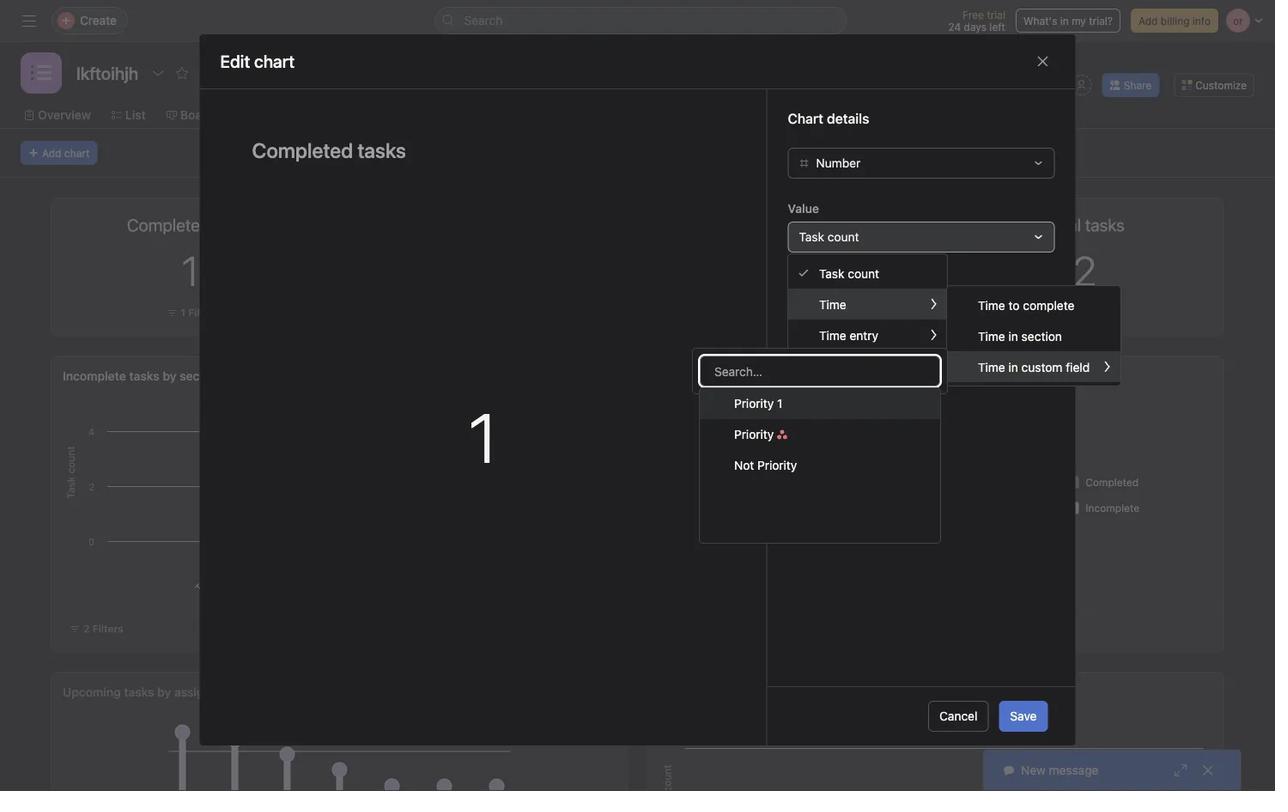 Task type: locate. For each thing, give the bounding box(es) containing it.
what's
[[1024, 15, 1058, 27]]

1 horizontal spatial filters
[[788, 281, 828, 297]]

not priority
[[735, 458, 798, 473]]

or
[[1029, 79, 1039, 91]]

overdue tasks
[[733, 215, 841, 235]]

1 filter button
[[163, 304, 218, 321], [759, 304, 815, 321]]

billing
[[1161, 15, 1190, 27]]

1 filter up by section
[[181, 307, 214, 319]]

in for custom
[[1009, 360, 1019, 374]]

1 vertical spatial section
[[242, 512, 275, 546]]

2 vertical spatial filters
[[93, 623, 123, 635]]

time
[[820, 297, 847, 311], [979, 298, 1006, 312], [820, 328, 847, 342], [979, 329, 1006, 343], [979, 360, 1006, 374]]

add billing info button
[[1132, 9, 1219, 33]]

0 vertical spatial completion
[[814, 317, 869, 329]]

1 horizontal spatial 1 filter
[[777, 307, 811, 319]]

1 horizontal spatial section
[[1022, 329, 1063, 343]]

count
[[828, 230, 860, 244], [848, 266, 880, 280]]

tasks left "by"
[[690, 369, 721, 383]]

what's in my trial?
[[1024, 15, 1114, 27]]

add inside button
[[1139, 15, 1159, 27]]

priority
[[735, 397, 774, 411], [735, 427, 774, 442], [758, 458, 798, 473]]

2 up 'no filters' button
[[1074, 246, 1097, 295]]

time for time to complete
[[979, 298, 1006, 312]]

1
[[182, 246, 199, 295], [181, 307, 186, 319], [777, 307, 782, 319], [469, 397, 498, 478], [778, 397, 783, 411]]

total
[[659, 369, 687, 383]]

add left chart
[[42, 147, 61, 159]]

time inside "link"
[[820, 328, 847, 342]]

a
[[235, 539, 248, 552]]

field right custom
[[1067, 360, 1090, 374]]

time in custom field
[[979, 360, 1090, 374]]

0 vertical spatial completed
[[806, 377, 867, 391]]

free trial 24 days left
[[949, 9, 1006, 33]]

2 1 filter from the left
[[777, 307, 811, 319]]

filters right no
[[1085, 307, 1116, 319]]

count up task count link
[[828, 230, 860, 244]]

1 vertical spatial 1 button
[[469, 397, 498, 478]]

2 filters button
[[62, 617, 131, 641]]

0 horizontal spatial field
[[866, 359, 890, 373]]

section
[[1022, 329, 1063, 343], [242, 512, 275, 546]]

search
[[464, 13, 503, 27]]

tasks right upcoming at left bottom
[[124, 685, 154, 699]]

time left "to"
[[979, 298, 1006, 312]]

priority right not
[[758, 458, 798, 473]]

time link
[[789, 289, 948, 320]]

add to starred image
[[175, 66, 189, 80]]

0 vertical spatial priority
[[735, 397, 774, 411]]

field down time entry "link"
[[866, 359, 890, 373]]

filters inside 'no filters' button
[[1085, 307, 1116, 319]]

1 filter up incomplete option
[[777, 307, 811, 319]]

1 filter from the left
[[188, 307, 214, 319]]

1 vertical spatial task count
[[820, 266, 880, 280]]

None text field
[[72, 58, 143, 88]]

filter up incomplete option
[[785, 307, 811, 319]]

1 filter button up by section
[[163, 304, 218, 321]]

time up task completion status
[[820, 297, 847, 311]]

edit chart
[[220, 51, 295, 71]]

1 horizontal spatial add
[[1139, 15, 1159, 27]]

no
[[1069, 307, 1082, 319]]

priority down priority 1
[[735, 427, 774, 442]]

2 filters
[[83, 623, 123, 635]]

filters up upcoming at left bottom
[[93, 623, 123, 635]]

tasks left by section
[[129, 369, 160, 383]]

in inside "what's in my trial?" button
[[1061, 15, 1070, 27]]

24
[[949, 21, 962, 33]]

1 horizontal spatial 1 filter button
[[759, 304, 815, 321]]

0 vertical spatial task count
[[799, 230, 860, 244]]

2 up upcoming at left bottom
[[83, 623, 90, 635]]

save
[[1011, 709, 1038, 723]]

1 1 filter button from the left
[[163, 304, 218, 321]]

field
[[866, 359, 890, 373], [1067, 360, 1090, 374]]

in for section
[[1009, 329, 1019, 343]]

0 horizontal spatial add
[[42, 147, 61, 159]]

2 vertical spatial incomplete
[[1086, 502, 1140, 514]]

time in section
[[979, 329, 1063, 343]]

custom
[[820, 359, 863, 373]]

task count down 'value'
[[799, 230, 860, 244]]

1 vertical spatial filters
[[1085, 307, 1116, 319]]

2 vertical spatial priority
[[758, 458, 798, 473]]

time down time in section
[[979, 360, 1006, 374]]

filter
[[188, 307, 214, 319], [785, 307, 811, 319]]

0 horizontal spatial filter
[[188, 307, 214, 319]]

task count up time link
[[820, 266, 880, 280]]

filters for total tasks
[[1085, 307, 1116, 319]]

completion status
[[741, 369, 843, 383]]

0 horizontal spatial 1 filter button
[[163, 304, 218, 321]]

tasks
[[129, 369, 160, 383], [690, 369, 721, 383], [124, 685, 154, 699]]

add inside 'button'
[[42, 147, 61, 159]]

over time
[[755, 685, 808, 699]]

filter up by section
[[188, 307, 214, 319]]

count up time link
[[848, 266, 880, 280]]

field inside 'link'
[[866, 359, 890, 373]]

time in section link
[[948, 320, 1121, 351]]

1 horizontal spatial completed
[[1086, 476, 1139, 488]]

add for add chart
[[42, 147, 61, 159]]

1 1 filter from the left
[[181, 307, 214, 319]]

0 horizontal spatial incomplete
[[63, 369, 126, 383]]

0 horizontal spatial 2
[[83, 623, 90, 635]]

close image
[[1037, 55, 1050, 68]]

1 horizontal spatial field
[[1067, 360, 1090, 374]]

time for time in section
[[979, 329, 1006, 343]]

list
[[125, 108, 146, 122]]

0 vertical spatial section
[[1022, 329, 1063, 343]]

time down time to complete
[[979, 329, 1006, 343]]

1 vertical spatial completion
[[689, 685, 752, 699]]

incomplete
[[806, 344, 868, 358], [63, 369, 126, 383], [1086, 502, 1140, 514]]

0 horizontal spatial 1 filter
[[181, 307, 214, 319]]

new message
[[1022, 763, 1099, 778]]

priority down total tasks by completion status
[[735, 397, 774, 411]]

0 horizontal spatial completed
[[806, 377, 867, 391]]

1 vertical spatial incomplete
[[63, 369, 126, 383]]

0 horizontal spatial filters
[[93, 623, 123, 635]]

1 horizontal spatial 1 button
[[469, 397, 498, 478]]

0 horizontal spatial 1 button
[[182, 246, 199, 295]]

Search… text field
[[700, 356, 941, 387]]

1 vertical spatial 2
[[83, 623, 90, 635]]

1 horizontal spatial 2
[[1074, 246, 1097, 295]]

completed
[[806, 377, 867, 391], [1086, 476, 1139, 488]]

filters up task completion status
[[788, 281, 828, 297]]

list link
[[112, 106, 146, 125]]

tasks for by assignee
[[124, 685, 154, 699]]

add chart button
[[21, 141, 97, 165]]

add
[[1139, 15, 1159, 27], [42, 147, 61, 159]]

tasks
[[193, 567, 221, 595]]

in inside time in section link
[[1009, 329, 1019, 343]]

1 horizontal spatial filter
[[785, 307, 811, 319]]

2 button
[[1074, 246, 1097, 295]]

custom field link
[[789, 351, 948, 381]]

0 horizontal spatial completion
[[689, 685, 752, 699]]

0 vertical spatial add
[[1139, 15, 1159, 27]]

no filters button
[[1050, 304, 1121, 321]]

1 button
[[182, 246, 199, 295], [469, 397, 498, 478]]

time to complete link
[[948, 290, 1121, 320]]

task count
[[799, 230, 860, 244], [820, 266, 880, 280]]

incomplete tasks by section
[[63, 369, 221, 383]]

in
[[1061, 15, 1070, 27], [1009, 329, 1019, 343], [1009, 360, 1019, 374], [227, 545, 242, 560]]

board
[[180, 108, 214, 122]]

0 vertical spatial filters
[[788, 281, 828, 297]]

0 vertical spatial 2
[[1074, 246, 1097, 295]]

task
[[799, 230, 825, 244], [820, 266, 845, 280], [788, 317, 811, 329], [659, 685, 686, 699]]

add billing info
[[1139, 15, 1211, 27]]

2 1 filter button from the left
[[759, 304, 815, 321]]

1 filter button for 1
[[163, 304, 218, 321]]

not
[[214, 553, 234, 573]]

completion
[[814, 317, 869, 329], [689, 685, 752, 699]]

2 horizontal spatial filters
[[1085, 307, 1116, 319]]

in inside time in custom field link
[[1009, 360, 1019, 374]]

filters inside 2 filters button
[[93, 623, 123, 635]]

filter for 1
[[188, 307, 214, 319]]

1 vertical spatial priority
[[735, 427, 774, 442]]

1 filter for 1
[[181, 307, 214, 319]]

task count inside task count dropdown button
[[799, 230, 860, 244]]

1 vertical spatial add
[[42, 147, 61, 159]]

time left entry
[[820, 328, 847, 342]]

by
[[724, 369, 738, 383]]

add for add billing info
[[1139, 15, 1159, 27]]

1 filter button up incomplete option
[[759, 304, 815, 321]]

1 filter
[[181, 307, 214, 319], [777, 307, 811, 319]]

info
[[1193, 15, 1211, 27]]

in inside "tasks not in a section"
[[227, 545, 242, 560]]

0 horizontal spatial section
[[242, 512, 275, 546]]

priority 1
[[735, 397, 783, 411]]

1 horizontal spatial completion
[[814, 317, 869, 329]]

add left billing
[[1139, 15, 1159, 27]]

2 horizontal spatial incomplete
[[1086, 502, 1140, 514]]

2 inside button
[[83, 623, 90, 635]]

2 filter from the left
[[785, 307, 811, 319]]

complete
[[1024, 298, 1075, 312]]

0 vertical spatial count
[[828, 230, 860, 244]]

0 vertical spatial incomplete
[[806, 344, 868, 358]]

1 vertical spatial completed
[[1086, 476, 1139, 488]]



Task type: vqa. For each thing, say whether or not it's contained in the screenshot.
SECTION in Tasks not in a section
yes



Task type: describe. For each thing, give the bounding box(es) containing it.
completion for status
[[814, 317, 869, 329]]

cancel
[[940, 709, 978, 723]]

task count inside task count link
[[820, 266, 880, 280]]

1 vertical spatial count
[[848, 266, 880, 280]]

completion for over time
[[689, 685, 752, 699]]

to
[[1009, 298, 1020, 312]]

count inside dropdown button
[[828, 230, 860, 244]]

value
[[788, 201, 820, 216]]

time entry
[[820, 328, 879, 342]]

task inside dropdown button
[[799, 230, 825, 244]]

free
[[963, 9, 985, 21]]

status
[[872, 317, 903, 329]]

left
[[990, 21, 1006, 33]]

2 for 2
[[1074, 246, 1097, 295]]

save button
[[1000, 701, 1049, 732]]

total tasks by completion status
[[659, 369, 843, 383]]

my
[[1072, 15, 1087, 27]]

filter for 0
[[785, 307, 811, 319]]

time in custom field link
[[948, 351, 1121, 382]]

cancel button
[[929, 701, 989, 732]]

list image
[[31, 63, 52, 83]]

task completion status
[[788, 317, 903, 329]]

trial
[[988, 9, 1006, 21]]

total tasks
[[1046, 215, 1125, 235]]

add chart
[[42, 147, 90, 159]]

Incomplete radio
[[788, 345, 799, 357]]

0
[[775, 246, 800, 295]]

share
[[1124, 79, 1152, 91]]

time for time entry
[[820, 328, 847, 342]]

upcoming
[[63, 685, 121, 699]]

chart details
[[788, 110, 870, 127]]

1 filter for 0
[[777, 307, 811, 319]]

1 filter button for 0
[[759, 304, 815, 321]]

priority for priority
[[735, 427, 774, 442]]

tasks for by
[[690, 369, 721, 383]]

trial?
[[1090, 15, 1114, 27]]

0 button
[[775, 246, 800, 295]]

by section
[[163, 369, 221, 383]]

close image
[[1202, 764, 1216, 778]]

search list box
[[435, 7, 848, 34]]

entry
[[850, 328, 879, 342]]

tasks for by section
[[129, 369, 160, 383]]

expand new message image
[[1175, 764, 1188, 778]]

board link
[[167, 106, 214, 125]]

in for my
[[1061, 15, 1070, 27]]

not
[[735, 458, 755, 473]]

filters for incomplete tasks by section
[[93, 623, 123, 635]]

what's in my trial? button
[[1016, 9, 1121, 33]]

overview link
[[24, 106, 91, 125]]

time entry link
[[789, 320, 948, 351]]

chart
[[64, 147, 90, 159]]

1 horizontal spatial incomplete
[[806, 344, 868, 358]]

by assignee
[[157, 685, 225, 699]]

completed tasks
[[127, 215, 254, 235]]

a button to remove the filter image
[[1038, 318, 1049, 328]]

task count button
[[788, 222, 1056, 253]]

custom field
[[820, 359, 890, 373]]

number button
[[788, 148, 1056, 179]]

priority for priority 1
[[735, 397, 774, 411]]

share button
[[1103, 73, 1160, 97]]

2 for 2 filters
[[83, 623, 90, 635]]

tasks not in a section
[[193, 512, 275, 595]]

search button
[[435, 7, 848, 34]]

section inside "tasks not in a section"
[[242, 512, 275, 546]]

number
[[817, 156, 861, 170]]

0 vertical spatial 1 button
[[182, 246, 199, 295]]

task completion over time
[[659, 685, 808, 699]]

custom
[[1022, 360, 1063, 374]]

upcoming tasks by assignee
[[63, 685, 225, 699]]

Completed tasks text field
[[241, 131, 726, 170]]

or button
[[1024, 75, 1045, 95]]

time for time
[[820, 297, 847, 311]]

time for time in custom field
[[979, 360, 1006, 374]]

time to complete
[[979, 298, 1075, 312]]

days
[[965, 21, 987, 33]]

no filters
[[1069, 307, 1116, 319]]

task count link
[[789, 258, 948, 289]]

overview
[[38, 108, 91, 122]]



